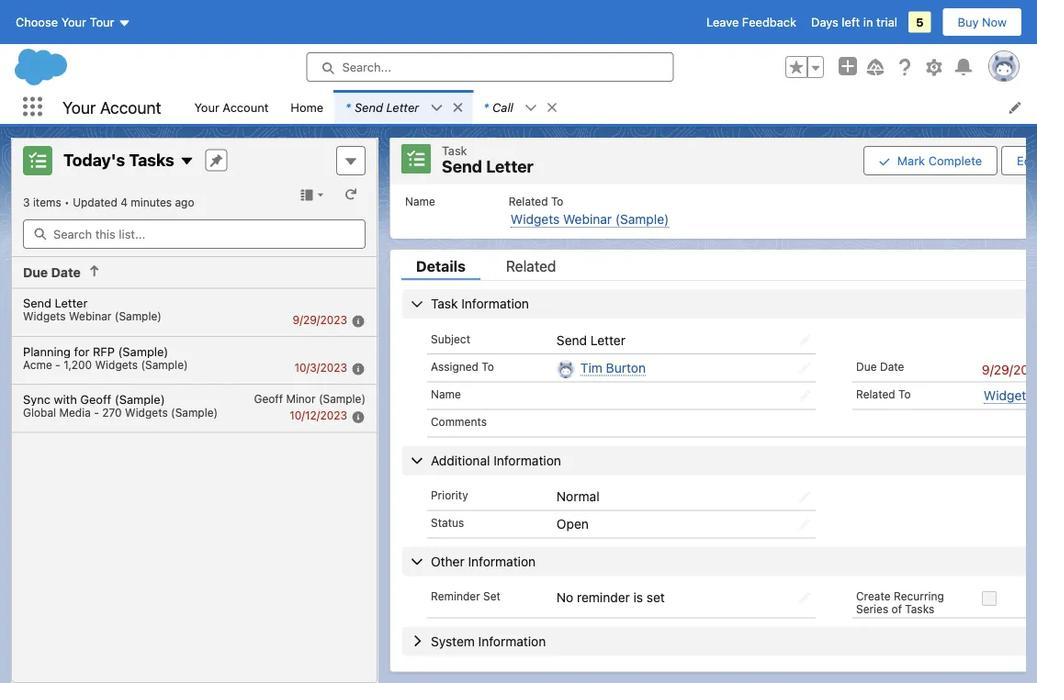 Task type: locate. For each thing, give the bounding box(es) containing it.
information for task information
[[462, 296, 529, 311]]

1 vertical spatial send letter
[[557, 332, 626, 347]]

sync
[[23, 393, 50, 406]]

1 vertical spatial tasks
[[905, 603, 935, 615]]

0 vertical spatial name
[[405, 195, 435, 208]]

- left 270
[[94, 406, 99, 419]]

0 horizontal spatial geoff
[[80, 393, 111, 406]]

1 horizontal spatial your account
[[194, 100, 269, 114]]

date up widgets webinar (sample)
[[51, 265, 81, 280]]

additional
[[431, 452, 490, 468]]

today's tasks status
[[23, 196, 73, 209]]

5
[[916, 15, 924, 29]]

information down related link
[[462, 296, 529, 311]]

date
[[51, 265, 81, 280], [880, 360, 905, 373]]

text default image left the * call
[[451, 101, 464, 114]]

for
[[74, 344, 90, 358]]

account up today's tasks
[[100, 97, 161, 117]]

2 * from the left
[[484, 100, 489, 114]]

widgets webinar (sample) list
[[391, 184, 1037, 238]]

3
[[23, 196, 30, 209]]

0 vertical spatial to
[[551, 195, 564, 208]]

information up normal
[[494, 452, 561, 468]]

webinar up planning for rfp (sample)
[[69, 310, 112, 323]]

0 vertical spatial related
[[509, 195, 548, 208]]

trial
[[877, 15, 898, 29]]

text default image right the call
[[525, 102, 537, 114]]

text default image inside today's tasks|tasks|list view element
[[180, 154, 194, 169]]

widgets inside related to widgets webinar (sample)
[[511, 211, 560, 227]]

task information
[[431, 296, 529, 311]]

1 horizontal spatial due
[[856, 360, 877, 373]]

text default image inside today's tasks|tasks|list view element
[[88, 265, 101, 278]]

other
[[431, 553, 465, 569]]

your account up today's tasks
[[62, 97, 161, 117]]

widgets up related link
[[511, 211, 560, 227]]

today's tasks
[[63, 150, 174, 169]]

0 vertical spatial task
[[442, 143, 467, 157]]

1 vertical spatial webinar
[[69, 310, 112, 323]]

select an item from this list to open it. list box
[[12, 289, 377, 433]]

tim burton
[[581, 360, 646, 375]]

1 * from the left
[[346, 100, 351, 114]]

- left 1,200
[[55, 358, 60, 371]]

task inside dropdown button
[[431, 296, 458, 311]]

information up set
[[468, 553, 536, 569]]

text default image right * send letter
[[430, 102, 443, 114]]

letter up for on the left of the page
[[55, 296, 88, 310]]

edit
[[1017, 153, 1037, 167]]

account left home link at left top
[[223, 100, 269, 114]]

* for * send letter
[[346, 100, 351, 114]]

your account left home link at left top
[[194, 100, 269, 114]]

webinar up related link
[[563, 211, 612, 227]]

1 vertical spatial date
[[880, 360, 905, 373]]

home
[[291, 100, 324, 114]]

letter
[[386, 100, 419, 114], [486, 156, 534, 176], [55, 296, 88, 310], [591, 332, 626, 347]]

webinar inside related to widgets webinar (sample)
[[563, 211, 612, 227]]

1 list item from the left
[[335, 90, 473, 124]]

letter inside 'select an item from this list to open it.' "list box"
[[55, 296, 88, 310]]

widgets w
[[984, 388, 1037, 403]]

minor
[[286, 393, 316, 405]]

send letter up tim
[[557, 332, 626, 347]]

list
[[183, 90, 1037, 124]]

0 vertical spatial due date
[[23, 265, 81, 280]]

sync with geoff (sample)
[[23, 393, 165, 406]]

account
[[100, 97, 161, 117], [223, 100, 269, 114]]

items
[[33, 196, 61, 209]]

2 list item from the left
[[473, 90, 567, 124]]

1 horizontal spatial 9/29/2023
[[982, 362, 1037, 378]]

0 horizontal spatial group
[[786, 56, 824, 78]]

0 vertical spatial date
[[51, 265, 81, 280]]

task send letter
[[442, 143, 534, 176]]

text default image
[[546, 101, 559, 114], [430, 102, 443, 114], [180, 154, 194, 169]]

information
[[462, 296, 529, 311], [494, 452, 561, 468], [468, 553, 536, 569], [478, 633, 546, 649]]

letter down "search..."
[[386, 100, 419, 114]]

information down set
[[478, 633, 546, 649]]

0 horizontal spatial -
[[55, 358, 60, 371]]

1,200
[[64, 358, 92, 371]]

task
[[442, 143, 467, 157], [431, 296, 458, 311]]

left
[[842, 15, 860, 29]]

0 horizontal spatial webinar
[[69, 310, 112, 323]]

1 horizontal spatial send letter
[[557, 332, 626, 347]]

letter up the tim burton
[[591, 332, 626, 347]]

date up related to
[[880, 360, 905, 373]]

1 vertical spatial to
[[482, 360, 494, 373]]

2 vertical spatial to
[[899, 388, 911, 400]]

in
[[864, 15, 873, 29]]

1 vertical spatial related
[[506, 257, 556, 274]]

0 vertical spatial webinar
[[563, 211, 612, 227]]

leave feedback
[[707, 15, 797, 29]]

days left in trial
[[811, 15, 898, 29]]

send
[[355, 100, 383, 114], [442, 156, 482, 176], [23, 296, 51, 310], [557, 332, 587, 347]]

0 horizontal spatial 9/29/2023
[[293, 314, 347, 327]]

1 horizontal spatial date
[[880, 360, 905, 373]]

task down search... button
[[442, 143, 467, 157]]

2 horizontal spatial to
[[899, 388, 911, 400]]

name
[[405, 195, 435, 208], [431, 388, 461, 400]]

•
[[64, 196, 70, 209]]

buy
[[958, 15, 979, 29]]

(sample)
[[616, 211, 669, 227], [115, 310, 162, 323], [118, 344, 168, 358], [141, 358, 188, 371], [115, 393, 165, 406], [319, 393, 366, 405], [171, 406, 218, 419]]

1 horizontal spatial due date
[[856, 360, 905, 373]]

information for system information
[[478, 633, 546, 649]]

1 vertical spatial due
[[856, 360, 877, 373]]

0 horizontal spatial due
[[23, 265, 48, 280]]

9/29/2023
[[293, 314, 347, 327], [982, 362, 1037, 378]]

tasks right of
[[905, 603, 935, 615]]

due inside today's tasks|tasks|list view element
[[23, 265, 48, 280]]

geoff
[[80, 393, 111, 406], [254, 393, 283, 405]]

text default image
[[451, 101, 464, 114], [525, 102, 537, 114], [88, 265, 101, 278]]

* send letter
[[346, 100, 419, 114]]

1 horizontal spatial *
[[484, 100, 489, 114]]

to
[[551, 195, 564, 208], [482, 360, 494, 373], [899, 388, 911, 400]]

due date
[[23, 265, 81, 280], [856, 360, 905, 373]]

0 vertical spatial send letter
[[23, 296, 88, 310]]

1 horizontal spatial tasks
[[905, 603, 935, 615]]

tim
[[581, 360, 603, 375]]

send inside 'select an item from this list to open it.' "list box"
[[23, 296, 51, 310]]

name up details
[[405, 195, 435, 208]]

1 vertical spatial 9/29/2023
[[982, 362, 1037, 378]]

priority
[[431, 489, 468, 502]]

9/29/2023 up 10/3/2023
[[293, 314, 347, 327]]

task inside task send letter
[[442, 143, 467, 157]]

search...
[[342, 60, 391, 74]]

tasks up minutes on the left top of the page
[[129, 150, 174, 169]]

1 horizontal spatial to
[[551, 195, 564, 208]]

updated
[[73, 196, 117, 209]]

burton
[[606, 360, 646, 375]]

0 horizontal spatial send letter
[[23, 296, 88, 310]]

* left the call
[[484, 100, 489, 114]]

1 horizontal spatial webinar
[[563, 211, 612, 227]]

text default image up ago
[[180, 154, 194, 169]]

your account
[[62, 97, 161, 117], [194, 100, 269, 114]]

2 horizontal spatial text default image
[[546, 101, 559, 114]]

* right home link at left top
[[346, 100, 351, 114]]

1 horizontal spatial geoff
[[254, 393, 283, 405]]

tasks
[[129, 150, 174, 169], [905, 603, 935, 615]]

1 vertical spatial task
[[431, 296, 458, 311]]

1 vertical spatial due date
[[856, 360, 905, 373]]

related for related
[[506, 257, 556, 274]]

list item
[[335, 90, 473, 124], [473, 90, 567, 124]]

letter down the call
[[486, 156, 534, 176]]

0 horizontal spatial to
[[482, 360, 494, 373]]

send letter up the planning
[[23, 296, 88, 310]]

text default image right the call
[[546, 101, 559, 114]]

0 horizontal spatial text default image
[[180, 154, 194, 169]]

group
[[786, 56, 824, 78], [864, 144, 1037, 176]]

*
[[346, 100, 351, 114], [484, 100, 489, 114]]

home link
[[280, 90, 335, 124]]

0 vertical spatial 9/29/2023
[[293, 314, 347, 327]]

due up related to
[[856, 360, 877, 373]]

leave
[[707, 15, 739, 29]]

information inside "dropdown button"
[[468, 553, 536, 569]]

1 horizontal spatial text default image
[[451, 101, 464, 114]]

information for additional information
[[494, 452, 561, 468]]

reminder
[[577, 590, 630, 605]]

information inside dropdown button
[[494, 452, 561, 468]]

0 vertical spatial due
[[23, 265, 48, 280]]

0 horizontal spatial date
[[51, 265, 81, 280]]

widgets
[[511, 211, 560, 227], [23, 310, 66, 323], [95, 358, 138, 371], [984, 388, 1033, 403], [125, 406, 168, 419]]

open
[[557, 516, 589, 531]]

9/29/2023 inside 'select an item from this list to open it.' "list box"
[[293, 314, 347, 327]]

your
[[61, 15, 86, 29], [62, 97, 96, 117], [194, 100, 219, 114]]

list item down search... button
[[473, 90, 567, 124]]

1 vertical spatial group
[[864, 144, 1037, 176]]

0 horizontal spatial text default image
[[88, 265, 101, 278]]

4
[[121, 196, 128, 209]]

due
[[23, 265, 48, 280], [856, 360, 877, 373]]

1 horizontal spatial group
[[864, 144, 1037, 176]]

Search Today's Tasks list view. search field
[[23, 220, 366, 249]]

due date up widgets webinar (sample)
[[23, 265, 81, 280]]

text default image up widgets webinar (sample)
[[88, 265, 101, 278]]

additional information button
[[402, 445, 1037, 475]]

1 horizontal spatial -
[[94, 406, 99, 419]]

geoff right with
[[80, 393, 111, 406]]

to inside related to widgets webinar (sample)
[[551, 195, 564, 208]]

None search field
[[23, 220, 366, 249]]

list item down "search..."
[[335, 90, 473, 124]]

widgets right 270
[[125, 406, 168, 419]]

0 horizontal spatial your account
[[62, 97, 161, 117]]

1 horizontal spatial account
[[223, 100, 269, 114]]

tasks inside create recurring series of tasks
[[905, 603, 935, 615]]

0 horizontal spatial due date
[[23, 265, 81, 280]]

normal
[[557, 489, 600, 504]]

0 vertical spatial tasks
[[129, 150, 174, 169]]

send letter inside 'select an item from this list to open it.' "list box"
[[23, 296, 88, 310]]

due down 3
[[23, 265, 48, 280]]

related inside related to widgets webinar (sample)
[[509, 195, 548, 208]]

mark complete button
[[864, 145, 998, 175]]

9/29/2023 up widgets w
[[982, 362, 1037, 378]]

details link
[[402, 257, 480, 280]]

task down details link
[[431, 296, 458, 311]]

0 horizontal spatial *
[[346, 100, 351, 114]]

geoff left minor
[[254, 393, 283, 405]]

widgets up the planning
[[23, 310, 66, 323]]

1 vertical spatial -
[[94, 406, 99, 419]]

2 vertical spatial related
[[856, 388, 896, 400]]

0 vertical spatial group
[[786, 56, 824, 78]]

due date up related to
[[856, 360, 905, 373]]

choose
[[16, 15, 58, 29]]

name down assigned
[[431, 388, 461, 400]]

task for information
[[431, 296, 458, 311]]



Task type: vqa. For each thing, say whether or not it's contained in the screenshot.
'roles (3)'
no



Task type: describe. For each thing, give the bounding box(es) containing it.
list containing your account
[[183, 90, 1037, 124]]

10/12/2023
[[290, 410, 347, 423]]

to for assigned to
[[482, 360, 494, 373]]

due date inside today's tasks|tasks|list view element
[[23, 265, 81, 280]]

status
[[431, 516, 464, 529]]

related for related to
[[856, 388, 896, 400]]

with
[[54, 393, 77, 406]]

global
[[23, 406, 56, 419]]

0 vertical spatial -
[[55, 358, 60, 371]]

(sample) inside related to widgets webinar (sample)
[[616, 211, 669, 227]]

feedback
[[742, 15, 797, 29]]

related to widgets webinar (sample)
[[509, 195, 669, 227]]

none search field inside today's tasks|tasks|list view element
[[23, 220, 366, 249]]

additional information
[[431, 452, 561, 468]]

planning
[[23, 344, 71, 358]]

is
[[634, 590, 643, 605]]

series
[[856, 603, 889, 615]]

assigned to
[[431, 360, 494, 373]]

system information button
[[402, 627, 1037, 656]]

3 items • updated 4 minutes ago
[[23, 196, 194, 209]]

your inside popup button
[[61, 15, 86, 29]]

information for other information
[[468, 553, 536, 569]]

comments
[[431, 415, 487, 428]]

leave feedback link
[[707, 15, 797, 29]]

of
[[892, 603, 902, 615]]

geoff minor (sample)
[[254, 393, 366, 405]]

0 horizontal spatial tasks
[[129, 150, 174, 169]]

your account inside 'your account' link
[[194, 100, 269, 114]]

w
[[1037, 388, 1037, 403]]

rfp
[[93, 344, 115, 358]]

reminder
[[431, 590, 480, 603]]

other information button
[[402, 547, 1037, 576]]

complete
[[929, 153, 982, 167]]

270
[[102, 406, 122, 419]]

minutes
[[131, 196, 172, 209]]

days
[[811, 15, 839, 29]]

system
[[431, 633, 475, 649]]

letter inside task send letter
[[486, 156, 534, 176]]

task for send
[[442, 143, 467, 157]]

create
[[856, 590, 891, 603]]

to for related to widgets webinar (sample)
[[551, 195, 564, 208]]

today's tasks|tasks|list view element
[[11, 138, 378, 684]]

no reminder is set
[[557, 590, 665, 605]]

send inside task send letter
[[442, 156, 482, 176]]

planning for rfp (sample)
[[23, 344, 168, 358]]

global media - 270 widgets (sample)
[[23, 406, 218, 419]]

buy now button
[[942, 7, 1023, 37]]

widgets right for on the left of the page
[[95, 358, 138, 371]]

choose your tour
[[16, 15, 114, 29]]

create recurring series of tasks
[[856, 590, 944, 615]]

no
[[557, 590, 574, 605]]

call
[[493, 100, 514, 114]]

tour
[[90, 15, 114, 29]]

0 horizontal spatial account
[[100, 97, 161, 117]]

set
[[647, 590, 665, 605]]

2 horizontal spatial text default image
[[525, 102, 537, 114]]

related to
[[856, 388, 911, 400]]

name inside 'widgets webinar (sample)' list
[[405, 195, 435, 208]]

tim burton link
[[581, 360, 646, 376]]

choose your tour button
[[15, 7, 132, 37]]

ago
[[175, 196, 194, 209]]

1 horizontal spatial text default image
[[430, 102, 443, 114]]

10/3/2023
[[294, 362, 347, 375]]

task information button
[[402, 289, 1037, 318]]

group containing mark complete
[[864, 144, 1037, 176]]

other information
[[431, 553, 536, 569]]

to for related to
[[899, 388, 911, 400]]

1 geoff from the left
[[80, 393, 111, 406]]

widgets left w at the right
[[984, 388, 1033, 403]]

subject
[[431, 332, 471, 345]]

your account link
[[183, 90, 280, 124]]

reminder set
[[431, 590, 501, 603]]

search... button
[[306, 52, 674, 82]]

related link
[[491, 257, 571, 280]]

widgets webinar (sample)
[[23, 310, 162, 323]]

today's
[[63, 150, 125, 169]]

set
[[483, 590, 501, 603]]

details
[[416, 257, 466, 274]]

1 vertical spatial name
[[431, 388, 461, 400]]

edit button
[[1003, 146, 1037, 174]]

assigned
[[431, 360, 479, 373]]

recurring
[[894, 590, 944, 603]]

widgets w link
[[984, 388, 1037, 404]]

buy now
[[958, 15, 1007, 29]]

related for related to widgets webinar (sample)
[[509, 195, 548, 208]]

system information
[[431, 633, 546, 649]]

widgets webinar (sample) link
[[511, 211, 669, 227]]

acme
[[23, 358, 52, 371]]

2 geoff from the left
[[254, 393, 283, 405]]

* for * call
[[484, 100, 489, 114]]

acme - 1,200 widgets (sample)
[[23, 358, 188, 371]]

media
[[59, 406, 91, 419]]

date inside today's tasks|tasks|list view element
[[51, 265, 81, 280]]

webinar inside 'select an item from this list to open it.' "list box"
[[69, 310, 112, 323]]

mark complete
[[898, 153, 982, 167]]

now
[[982, 15, 1007, 29]]

mark
[[898, 153, 925, 167]]



